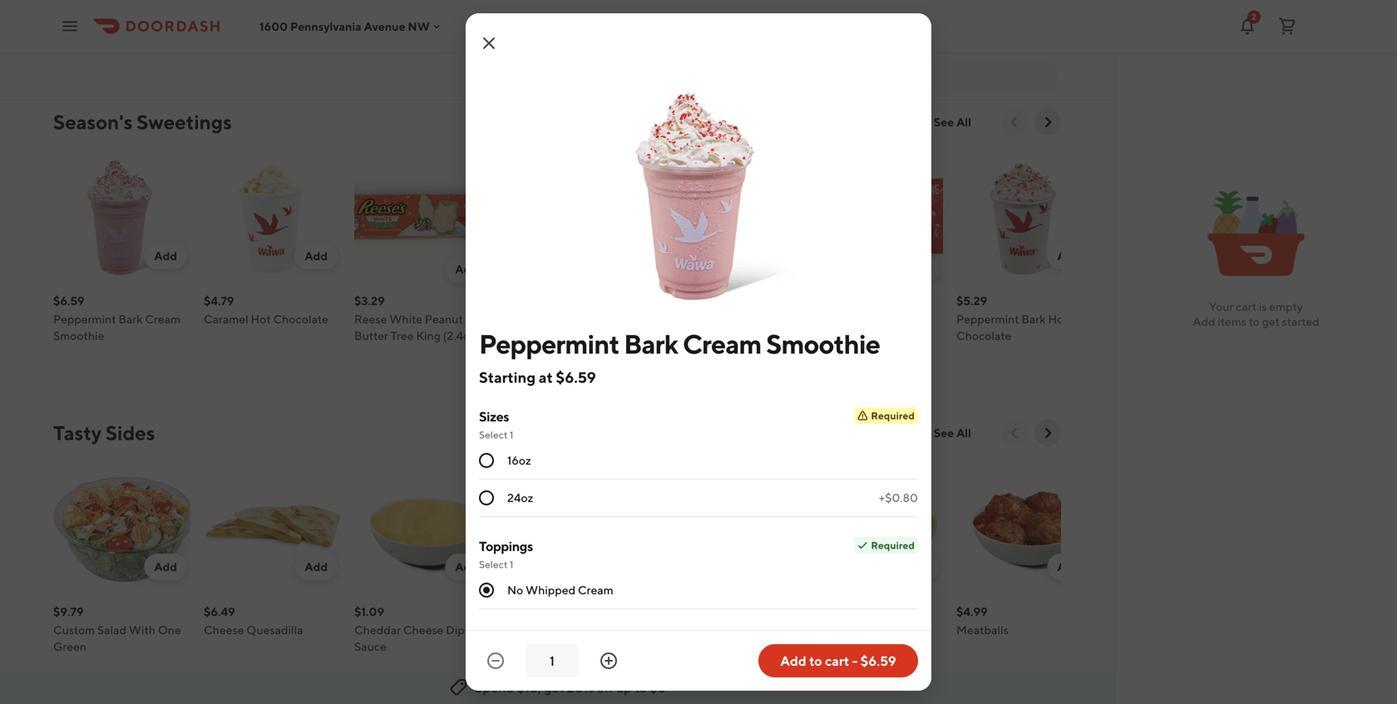 Task type: vqa. For each thing, say whether or not it's contained in the screenshot.


Task type: locate. For each thing, give the bounding box(es) containing it.
2 horizontal spatial $3.29
[[806, 294, 836, 308]]

0 vertical spatial get
[[1262, 315, 1280, 328]]

1 vertical spatial see all link
[[924, 420, 981, 447]]

smoothie
[[392, 18, 443, 32], [766, 328, 880, 360], [53, 329, 104, 343]]

smoothie inside caramel cookies & cream smoothie
[[392, 18, 443, 32]]

candy down bite
[[95, 18, 129, 32]]

peppermint inside $6.59 peppermint bark cream smoothie
[[53, 312, 116, 326]]

next button of carousel image
[[1040, 114, 1056, 131]]

previous button of carousel image
[[1006, 425, 1023, 442]]

no
[[507, 583, 523, 597]]

oz) for trolli sour bite crawlers gummi candy (7.2 oz)
[[153, 18, 169, 32]]

get inside "your cart is empty add items to get started"
[[1262, 315, 1280, 328]]

0 vertical spatial required
[[871, 410, 915, 422]]

1 horizontal spatial $6.59
[[556, 368, 596, 386]]

0 horizontal spatial caramel
[[204, 312, 248, 326]]

oz) right (6 on the left top of page
[[547, 35, 563, 48]]

0 vertical spatial see all link
[[924, 109, 981, 136]]

caramel hot chocolate image
[[204, 149, 341, 286]]

0 horizontal spatial &
[[245, 18, 252, 32]]

cheese inside $4.99 chipotle mac & cheese
[[890, 623, 930, 637]]

0 horizontal spatial $4.99
[[806, 605, 837, 619]]

meatballs image
[[956, 460, 1094, 597]]

0 vertical spatial hoagie
[[691, 1, 729, 15]]

required inside toppings group
[[871, 540, 915, 551]]

sizes group
[[479, 408, 918, 517]]

to down is
[[1249, 315, 1260, 328]]

cart
[[1236, 300, 1257, 314], [825, 653, 849, 669]]

hot inside $4.79 caramel hot chocolate
[[251, 312, 271, 326]]

cheese down the $6.49
[[204, 623, 244, 637]]

caramel
[[354, 1, 399, 15], [204, 312, 248, 326]]

peanut
[[425, 312, 463, 326], [880, 312, 919, 326]]

sides
[[105, 421, 155, 445]]

hot inside $5.29 peppermint bark hot chocolate
[[1048, 312, 1068, 326]]

none radio inside sizes group
[[479, 491, 494, 506]]

tortilla
[[283, 18, 319, 32]]

all
[[956, 115, 971, 129], [956, 426, 971, 440]]

2 all from the top
[[956, 426, 971, 440]]

2 see all from the top
[[934, 426, 971, 440]]

0 horizontal spatial cheese
[[204, 623, 244, 637]]

mac
[[855, 623, 878, 637]]

hoagie right the italian
[[691, 1, 729, 15]]

cheddar cheese dipping sauce image
[[354, 460, 491, 597]]

add inside button
[[780, 653, 807, 669]]

0 vertical spatial see all
[[934, 115, 971, 129]]

airheads xtremes rainbow berry candy bites (6 oz)
[[505, 1, 619, 48]]

season's sweetings link
[[53, 109, 232, 136]]

0 horizontal spatial to
[[635, 680, 647, 696]]

2 horizontal spatial &
[[880, 623, 887, 637]]

add for $3.29 reese white peanut butter tree king (2.4oz)
[[455, 262, 478, 276]]

2 required from the top
[[871, 540, 915, 551]]

$3.29 up haribo
[[655, 294, 686, 308]]

$4.99 inside $4.99 chipotle mac & cheese
[[806, 605, 837, 619]]

with
[[129, 623, 156, 637]]

16oz radio
[[479, 453, 494, 468]]

0 vertical spatial select
[[479, 429, 508, 441]]

& inside $4.99 chipotle mac & cheese
[[880, 623, 887, 637]]

1 vertical spatial see all
[[934, 426, 971, 440]]

see all down search wawa search field
[[934, 115, 971, 129]]

1 vertical spatial get
[[544, 680, 564, 696]]

0 horizontal spatial $3.29
[[354, 294, 385, 308]]

2 horizontal spatial to
[[1249, 315, 1260, 328]]

required for sizes
[[871, 410, 915, 422]]

peanut for (3.27oz)
[[880, 312, 919, 326]]

oz) inside trolli sour bite crawlers gummi candy (7.2 oz)
[[153, 18, 169, 32]]

1 1 from the top
[[510, 429, 514, 441]]

Search Wawa search field
[[805, 67, 1045, 86]]

2 vertical spatial $6.59
[[861, 653, 896, 669]]

tree
[[391, 329, 414, 343]]

rainbow
[[505, 18, 551, 32]]

holiday up size
[[837, 312, 878, 326]]

1 vertical spatial select
[[479, 559, 508, 571]]

1 vertical spatial all
[[956, 426, 971, 440]]

peppermint inside "$6.39 peppermint bark cold brew"
[[505, 312, 568, 326]]

0 vertical spatial caramel
[[354, 1, 399, 15]]

cart left is
[[1236, 300, 1257, 314]]

2 horizontal spatial smoothie
[[766, 328, 880, 360]]

cheese inside $1.09 cheddar cheese dipping sauce
[[403, 623, 444, 637]]

holiday for size
[[837, 312, 878, 326]]

to
[[1249, 315, 1260, 328], [809, 653, 822, 669], [635, 680, 647, 696]]

1 horizontal spatial candy
[[585, 18, 619, 32]]

$4.99 up 'chipotle'
[[806, 605, 837, 619]]

bark inside $5.29 peppermint bark hot chocolate
[[1022, 312, 1046, 326]]

20%
[[567, 680, 594, 696]]

1 horizontal spatial $4.99
[[956, 605, 988, 619]]

2 candy from the left
[[585, 18, 619, 32]]

$6.39 peppermint bark cold brew
[[505, 294, 622, 343]]

Current quantity is 1 number field
[[536, 652, 569, 670]]

1 horizontal spatial hoagie
[[806, 18, 844, 32]]

2 peanut from the left
[[880, 312, 919, 326]]

candy inside trolli sour bite crawlers gummi candy (7.2 oz)
[[95, 18, 129, 32]]

salad
[[97, 623, 126, 637]]

lime
[[255, 18, 281, 32]]

$4.79 caramel hot chocolate
[[204, 294, 328, 326]]

1 horizontal spatial get
[[1262, 315, 1280, 328]]

cream inside caramel cookies & cream smoothie
[[354, 18, 390, 32]]

select down sizes
[[479, 429, 508, 441]]

reese
[[354, 312, 387, 326]]

peanut up (3.27oz)
[[880, 312, 919, 326]]

to inside "your cart is empty add items to get started"
[[1249, 315, 1260, 328]]

& right "cookies"
[[447, 1, 454, 15]]

2 holiday from the left
[[837, 312, 878, 326]]

1 vertical spatial to
[[809, 653, 822, 669]]

0 vertical spatial cart
[[1236, 300, 1257, 314]]

required down (3.27oz)
[[871, 410, 915, 422]]

add for $1.09 cheddar cheese dipping sauce
[[455, 560, 478, 574]]

$3.29
[[354, 294, 385, 308], [655, 294, 686, 308], [806, 294, 836, 308]]

pepper
[[204, 18, 242, 32]]

smoothie inside $6.59 peppermint bark cream smoothie
[[53, 329, 104, 343]]

1
[[510, 429, 514, 441], [510, 559, 514, 571]]

toppings
[[479, 538, 533, 554]]

caramel up the avenue
[[354, 1, 399, 15]]

$4.99 up the 'meatballs'
[[956, 605, 988, 619]]

bite
[[108, 1, 130, 15]]

at
[[539, 368, 553, 386]]

peppermint for $6.59
[[53, 312, 116, 326]]

see all left previous button of carousel image
[[934, 426, 971, 440]]

1 see all from the top
[[934, 115, 971, 129]]

haribo holiday gold bears (4oz) image
[[655, 149, 793, 286]]

1 vertical spatial see
[[934, 426, 954, 440]]

2 1 from the top
[[510, 559, 514, 571]]

1 horizontal spatial &
[[447, 1, 454, 15]]

0 vertical spatial to
[[1249, 315, 1260, 328]]

holiday inside $3.29 haribo holiday gold bears (4oz)
[[694, 312, 734, 326]]

None radio
[[479, 491, 494, 506]]

1 horizontal spatial oz)
[[250, 35, 266, 48]]

1 vertical spatial caramel
[[204, 312, 248, 326]]

peppermint bark hot chocolate image
[[956, 149, 1094, 286]]

& right the 'mac'
[[880, 623, 887, 637]]

required for toppings
[[871, 540, 915, 551]]

$4.99
[[806, 605, 837, 619], [956, 605, 988, 619]]

1 horizontal spatial $3.29
[[655, 294, 686, 308]]

select for toppings
[[479, 559, 508, 571]]

chocolate left 'reese' at the top of the page
[[273, 312, 328, 326]]

2 select from the top
[[479, 559, 508, 571]]

1 vertical spatial cart
[[825, 653, 849, 669]]

get right the $15,
[[544, 680, 564, 696]]

add for $3.29 haribo holiday gold bears (4oz)
[[756, 262, 779, 276]]

peppermint bark cream smoothie dialog
[[466, 13, 931, 704]]

0 vertical spatial &
[[447, 1, 454, 15]]

bark
[[118, 312, 143, 326], [570, 312, 594, 326], [1022, 312, 1046, 326], [624, 328, 678, 360]]

1 horizontal spatial cheese
[[403, 623, 444, 637]]

$4.99 for $4.99 chipotle mac & cheese
[[806, 605, 837, 619]]

previous button of carousel image
[[1006, 114, 1023, 131]]

cheese inside the '$6.49 cheese quesadilla'
[[204, 623, 244, 637]]

chocolate down the $5.29 on the right top
[[956, 329, 1012, 343]]

see left previous button of carousel image
[[934, 426, 954, 440]]

nw
[[408, 19, 430, 33]]

get down is
[[1262, 315, 1280, 328]]

cheese left dipping
[[403, 623, 444, 637]]

oz) right '(4'
[[250, 35, 266, 48]]

chips
[[204, 35, 234, 48]]

1 vertical spatial chocolate
[[956, 329, 1012, 343]]

trolli
[[53, 1, 79, 15]]

see all link left previous button of carousel image
[[924, 420, 981, 447]]

to for $5
[[635, 680, 647, 696]]

2
[[1252, 12, 1257, 22]]

1 horizontal spatial smoothie
[[392, 18, 443, 32]]

0 horizontal spatial candy
[[95, 18, 129, 32]]

oz)
[[153, 18, 169, 32], [250, 35, 266, 48], [547, 35, 563, 48]]

1 inside sizes select 1
[[510, 429, 514, 441]]

No Whipped Cream radio
[[479, 583, 494, 598]]

add for $6.49 cheese quesadilla
[[305, 560, 328, 574]]

3 cheese from the left
[[890, 623, 930, 637]]

1 vertical spatial &
[[245, 18, 252, 32]]

3 $3.29 from the left
[[806, 294, 836, 308]]

1 up 16oz in the bottom of the page
[[510, 429, 514, 441]]

required inside sizes group
[[871, 410, 915, 422]]

select down toppings
[[479, 559, 508, 571]]

1 all from the top
[[956, 115, 971, 129]]

cream
[[354, 18, 390, 32], [145, 312, 181, 326], [683, 328, 761, 360], [578, 583, 613, 597]]

$9.79
[[53, 605, 84, 619]]

0 horizontal spatial oz)
[[153, 18, 169, 32]]

peanut inside the '$3.29 m&m holiday peanut share size (3.27oz)'
[[880, 312, 919, 326]]

0 vertical spatial $6.59
[[53, 294, 84, 308]]

sweetings
[[136, 110, 232, 134]]

1 candy from the left
[[95, 18, 129, 32]]

gold
[[737, 312, 763, 326]]

bark for cold
[[570, 312, 594, 326]]

0 horizontal spatial smoothie
[[53, 329, 104, 343]]

2 horizontal spatial cheese
[[890, 623, 930, 637]]

1 holiday from the left
[[694, 312, 734, 326]]

caramel inside caramel cookies & cream smoothie
[[354, 1, 399, 15]]

1 horizontal spatial peanut
[[880, 312, 919, 326]]

select inside sizes select 1
[[479, 429, 508, 441]]

smoked
[[843, 1, 886, 15]]

$6.69 5 chicken strips
[[505, 605, 591, 637]]

cart inside "your cart is empty add items to get started"
[[1236, 300, 1257, 314]]

bark for hot
[[1022, 312, 1046, 326]]

select for sizes
[[479, 429, 508, 441]]

candy down xtremes on the top
[[585, 18, 619, 32]]

$6.69
[[505, 605, 536, 619]]

hot inside takis fuego hot chilli pepper & lime tortilla chips (4 oz)
[[268, 1, 289, 15]]

peanut up king
[[425, 312, 463, 326]]

1 horizontal spatial to
[[809, 653, 822, 669]]

holiday up (4oz)
[[694, 312, 734, 326]]

5
[[505, 623, 512, 637]]

0 horizontal spatial holiday
[[694, 312, 734, 326]]

to inside add to cart - $6.59 button
[[809, 653, 822, 669]]

see all link
[[924, 109, 981, 136], [924, 420, 981, 447]]

honey
[[806, 1, 841, 15]]

1 horizontal spatial cart
[[1236, 300, 1257, 314]]

meatballs
[[956, 623, 1009, 637]]

1 vertical spatial 1
[[510, 559, 514, 571]]

0 vertical spatial all
[[956, 115, 971, 129]]

$4.99 inside $4.99 meatballs
[[956, 605, 988, 619]]

peppermint
[[53, 312, 116, 326], [505, 312, 568, 326], [956, 312, 1019, 326], [479, 328, 619, 360]]

$3.29 inside the '$3.29 m&m holiday peanut share size (3.27oz)'
[[806, 294, 836, 308]]

oz) down crawlers
[[153, 18, 169, 32]]

to for get
[[1249, 315, 1260, 328]]

select
[[479, 429, 508, 441], [479, 559, 508, 571]]

0 horizontal spatial peanut
[[425, 312, 463, 326]]

2 horizontal spatial $6.59
[[861, 653, 896, 669]]

all left previous button of carousel image
[[956, 426, 971, 440]]

select inside toppings select 1
[[479, 559, 508, 571]]

started
[[1282, 315, 1320, 328]]

chocolate
[[273, 312, 328, 326], [956, 329, 1012, 343]]

share
[[806, 329, 836, 343]]

1 horizontal spatial caramel
[[354, 1, 399, 15]]

get
[[1262, 315, 1280, 328], [544, 680, 564, 696]]

up
[[616, 680, 632, 696]]

0 horizontal spatial hoagie
[[691, 1, 729, 15]]

spend
[[475, 680, 514, 696]]

1 peanut from the left
[[425, 312, 463, 326]]

cart left -
[[825, 653, 849, 669]]

berry
[[554, 18, 582, 32]]

0 horizontal spatial $6.59
[[53, 294, 84, 308]]

1 required from the top
[[871, 410, 915, 422]]

peppermint inside $5.29 peppermint bark hot chocolate
[[956, 312, 1019, 326]]

see down search wawa search field
[[934, 115, 954, 129]]

open menu image
[[60, 16, 80, 36]]

required down the +$0.80
[[871, 540, 915, 551]]

peppermint for $5.29
[[956, 312, 1019, 326]]

& down fuego
[[245, 18, 252, 32]]

oz) for airheads xtremes rainbow berry candy bites (6 oz)
[[547, 35, 563, 48]]

$3.29 up m&m in the right top of the page
[[806, 294, 836, 308]]

1 horizontal spatial holiday
[[837, 312, 878, 326]]

cheddar
[[354, 623, 401, 637]]

to right up
[[635, 680, 647, 696]]

1 down toppings
[[510, 559, 514, 571]]

1 vertical spatial hoagie
[[806, 18, 844, 32]]

0 horizontal spatial chocolate
[[273, 312, 328, 326]]

hoagie down honey
[[806, 18, 844, 32]]

peppermint bark cold brew image
[[505, 149, 642, 286]]

all left previous button of carousel icon
[[956, 115, 971, 129]]

1 vertical spatial required
[[871, 540, 915, 551]]

hoagie
[[691, 1, 729, 15], [806, 18, 844, 32]]

oz) inside airheads xtremes rainbow berry candy bites (6 oz)
[[547, 35, 563, 48]]

0 horizontal spatial cart
[[825, 653, 849, 669]]

0 vertical spatial see
[[934, 115, 954, 129]]

0 vertical spatial chocolate
[[273, 312, 328, 326]]

2 $3.29 from the left
[[655, 294, 686, 308]]

1 $4.99 from the left
[[806, 605, 837, 619]]

1 cheese from the left
[[204, 623, 244, 637]]

2 cheese from the left
[[403, 623, 444, 637]]

1600 pennsylvania avenue nw
[[259, 19, 430, 33]]

next button of carousel image
[[1040, 425, 1056, 442]]

2 vertical spatial to
[[635, 680, 647, 696]]

cheese right the 'mac'
[[890, 623, 930, 637]]

peanut inside $3.29 reese white peanut butter tree king (2.4oz)
[[425, 312, 463, 326]]

see all
[[934, 115, 971, 129], [934, 426, 971, 440]]

1 select from the top
[[479, 429, 508, 441]]

hot
[[268, 1, 289, 15], [251, 312, 271, 326], [1048, 312, 1068, 326]]

1 see all link from the top
[[924, 109, 981, 136]]

$5.29
[[956, 294, 987, 308]]

$3.29 inside $3.29 haribo holiday gold bears (4oz)
[[655, 294, 686, 308]]

2 vertical spatial &
[[880, 623, 887, 637]]

to down 'chipotle'
[[809, 653, 822, 669]]

1 $3.29 from the left
[[354, 294, 385, 308]]

season's sweetings
[[53, 110, 232, 134]]

2 horizontal spatial oz)
[[547, 35, 563, 48]]

starting at $6.59
[[479, 368, 596, 386]]

0 items, open order cart image
[[1277, 16, 1297, 36]]

$3.29 inside $3.29 reese white peanut butter tree king (2.4oz)
[[354, 294, 385, 308]]

(4oz)
[[687, 329, 715, 343]]

1 vertical spatial $6.59
[[556, 368, 596, 386]]

bark inside "$6.39 peppermint bark cold brew"
[[570, 312, 594, 326]]

see all link down search wawa search field
[[924, 109, 981, 136]]

1 inside toppings select 1
[[510, 559, 514, 571]]

$3.29 up 'reese' at the top of the page
[[354, 294, 385, 308]]

$1.09 cheddar cheese dipping sauce
[[354, 605, 488, 654]]

caramel down $4.79
[[204, 312, 248, 326]]

2 see from the top
[[934, 426, 954, 440]]

honey smoked turkey hoagie
[[806, 1, 924, 32]]

candy inside airheads xtremes rainbow berry candy bites (6 oz)
[[585, 18, 619, 32]]

1 horizontal spatial chocolate
[[956, 329, 1012, 343]]

peppermint bark cream smoothie image
[[53, 149, 190, 286]]

bacon image
[[655, 460, 793, 597]]

holiday inside the '$3.29 m&m holiday peanut share size (3.27oz)'
[[837, 312, 878, 326]]

2 $4.99 from the left
[[956, 605, 988, 619]]

custom salad with one green image
[[53, 460, 190, 597]]

0 vertical spatial 1
[[510, 429, 514, 441]]

avenue
[[364, 19, 405, 33]]

bark inside $6.59 peppermint bark cream smoothie
[[118, 312, 143, 326]]

1 see from the top
[[934, 115, 954, 129]]

add for $5.29 peppermint bark hot chocolate
[[1057, 249, 1080, 263]]

2 see all link from the top
[[924, 420, 981, 447]]

(2.4oz)
[[443, 329, 480, 343]]



Task type: describe. For each thing, give the bounding box(es) containing it.
$5.29 peppermint bark hot chocolate
[[956, 294, 1068, 343]]

add inside "your cart is empty add items to get started"
[[1193, 315, 1215, 328]]

$4.99 for $4.99 meatballs
[[956, 605, 988, 619]]

bacon
[[655, 623, 689, 637]]

chocolate inside $5.29 peppermint bark hot chocolate
[[956, 329, 1012, 343]]

add to cart - $6.59 button
[[758, 645, 918, 678]]

one
[[158, 623, 181, 637]]

decrease quantity by 1 image
[[486, 651, 506, 671]]

sizes
[[479, 409, 509, 425]]

see all link for sweetings
[[924, 109, 981, 136]]

empty
[[1269, 300, 1303, 314]]

$4.99 chipotle mac & cheese
[[806, 605, 930, 637]]

$4.79
[[204, 294, 234, 308]]

chocolate inside $4.79 caramel hot chocolate
[[273, 312, 328, 326]]

$9.79 custom salad with one green
[[53, 605, 181, 654]]

0 horizontal spatial get
[[544, 680, 564, 696]]

(7.2
[[132, 18, 150, 32]]

see for tasty sides
[[934, 426, 954, 440]]

notification bell image
[[1237, 16, 1257, 36]]

italian hoagie
[[655, 1, 729, 15]]

cookies
[[401, 1, 444, 15]]

all for season's sweetings
[[956, 115, 971, 129]]

hot for fuego
[[268, 1, 289, 15]]

add for $4.79 caramel hot chocolate
[[305, 249, 328, 263]]

1600
[[259, 19, 288, 33]]

hoagie inside honey smoked turkey hoagie
[[806, 18, 844, 32]]

smoothie for caramel cookies & cream smoothie
[[392, 18, 443, 32]]

1600 pennsylvania avenue nw button
[[259, 19, 443, 33]]

custom
[[53, 623, 95, 637]]

add for $6.59 peppermint bark cream smoothie
[[154, 249, 177, 263]]

green
[[53, 640, 87, 654]]

toppings group
[[479, 537, 918, 610]]

$6.49
[[204, 605, 235, 619]]

starting
[[479, 368, 536, 386]]

no whipped cream
[[507, 583, 613, 597]]

-
[[852, 653, 858, 669]]

cream inside $6.59 peppermint bark cream smoothie
[[145, 312, 181, 326]]

holiday for (4oz)
[[694, 312, 734, 326]]

tasty
[[53, 421, 102, 445]]

$5
[[650, 680, 666, 696]]

fuego
[[232, 1, 266, 15]]

5 chicken strips image
[[505, 460, 642, 597]]

tasty sides
[[53, 421, 155, 445]]

$3.29 m&m holiday peanut share size (3.27oz)
[[806, 294, 919, 343]]

airheads
[[505, 1, 552, 15]]

king
[[416, 329, 441, 343]]

trolli sour bite crawlers gummi candy (7.2 oz)
[[53, 1, 179, 32]]

hot for caramel
[[251, 312, 271, 326]]

is
[[1259, 300, 1267, 314]]

chipotle
[[806, 623, 852, 637]]

smoothie for $6.59 peppermint bark cream smoothie
[[53, 329, 104, 343]]

sizes select 1
[[479, 409, 514, 441]]

see all for tasty sides
[[934, 426, 971, 440]]

& inside takis fuego hot chilli pepper & lime tortilla chips (4 oz)
[[245, 18, 252, 32]]

$6.49 cheese quesadilla
[[204, 605, 303, 637]]

$4.99 meatballs
[[956, 605, 1009, 637]]

reese white peanut butter tree king (2.4oz) image
[[354, 149, 491, 286]]

your cart is empty add items to get started
[[1193, 300, 1320, 328]]

increase quantity by 1 image
[[599, 651, 619, 671]]

add for $4.99 meatballs
[[1057, 560, 1080, 574]]

caramel cookies & cream smoothie
[[354, 1, 454, 32]]

$1.09
[[354, 605, 384, 619]]

1 for toppings
[[510, 559, 514, 571]]

$3.29 haribo holiday gold bears (4oz)
[[655, 294, 763, 343]]

16oz
[[507, 454, 531, 467]]

peppermint bark cream smoothie
[[479, 328, 880, 360]]

bites
[[505, 35, 531, 48]]

$3.29 for $3.29 reese white peanut butter tree king (2.4oz)
[[354, 294, 385, 308]]

sauce
[[354, 640, 387, 654]]

caramel inside $4.79 caramel hot chocolate
[[204, 312, 248, 326]]

toppings select 1
[[479, 538, 533, 571]]

brew
[[505, 329, 532, 343]]

m&m
[[806, 312, 835, 326]]

peanut for king
[[425, 312, 463, 326]]

haribo
[[655, 312, 691, 326]]

$6.59 inside $6.59 peppermint bark cream smoothie
[[53, 294, 84, 308]]

1 for sizes
[[510, 429, 514, 441]]

gummi
[[53, 18, 92, 32]]

24oz
[[507, 491, 533, 505]]

white
[[389, 312, 422, 326]]

sour
[[81, 1, 106, 15]]

your
[[1209, 300, 1234, 314]]

butter
[[354, 329, 388, 343]]

bears
[[655, 329, 685, 343]]

quesadilla
[[246, 623, 303, 637]]

(6
[[534, 35, 545, 48]]

$3.29 for $3.29 m&m holiday peanut share size (3.27oz)
[[806, 294, 836, 308]]

takis
[[204, 1, 230, 15]]

smoothie inside dialog
[[766, 328, 880, 360]]

(4
[[237, 35, 248, 48]]

cheese quesadilla image
[[204, 460, 341, 597]]

(3.27oz)
[[863, 329, 905, 343]]

peppermint for $6.39
[[505, 312, 568, 326]]

+$0.80
[[879, 491, 918, 505]]

$3.29 reese white peanut butter tree king (2.4oz)
[[354, 294, 480, 343]]

$15,
[[517, 680, 541, 696]]

cart inside button
[[825, 653, 849, 669]]

cold
[[597, 312, 622, 326]]

m&m holiday peanut share size (3.27oz) image
[[806, 149, 943, 286]]

bark inside peppermint bark cream smoothie dialog
[[624, 328, 678, 360]]

bark for cream
[[118, 312, 143, 326]]

italian
[[655, 1, 688, 15]]

$3.29 for $3.29 haribo holiday gold bears (4oz)
[[655, 294, 686, 308]]

season's
[[53, 110, 133, 134]]

$6.39
[[505, 294, 536, 308]]

add for $9.79 custom salad with one green
[[154, 560, 177, 574]]

& inside caramel cookies & cream smoothie
[[447, 1, 454, 15]]

see for season's sweetings
[[934, 115, 954, 129]]

$6.59 inside add to cart - $6.59 button
[[861, 653, 896, 669]]

takis fuego hot chilli pepper & lime tortilla chips (4 oz)
[[204, 1, 319, 48]]

xtremes
[[554, 1, 599, 15]]

peppermint inside dialog
[[479, 328, 619, 360]]

strips
[[561, 623, 591, 637]]

chipotle mac & cheese image
[[806, 460, 943, 597]]

see all link for sides
[[924, 420, 981, 447]]

crawlers
[[132, 1, 179, 15]]

oz) inside takis fuego hot chilli pepper & lime tortilla chips (4 oz)
[[250, 35, 266, 48]]

close undefined image
[[479, 33, 499, 53]]

spend $15, get 20% off up to $5
[[475, 680, 666, 696]]

chilli
[[291, 1, 318, 15]]

see all for season's sweetings
[[934, 115, 971, 129]]

chicken
[[514, 623, 559, 637]]

pennsylvania
[[290, 19, 362, 33]]

items
[[1218, 315, 1247, 328]]

cream inside toppings group
[[578, 583, 613, 597]]

tasty sides link
[[53, 420, 155, 447]]

all for tasty sides
[[956, 426, 971, 440]]



